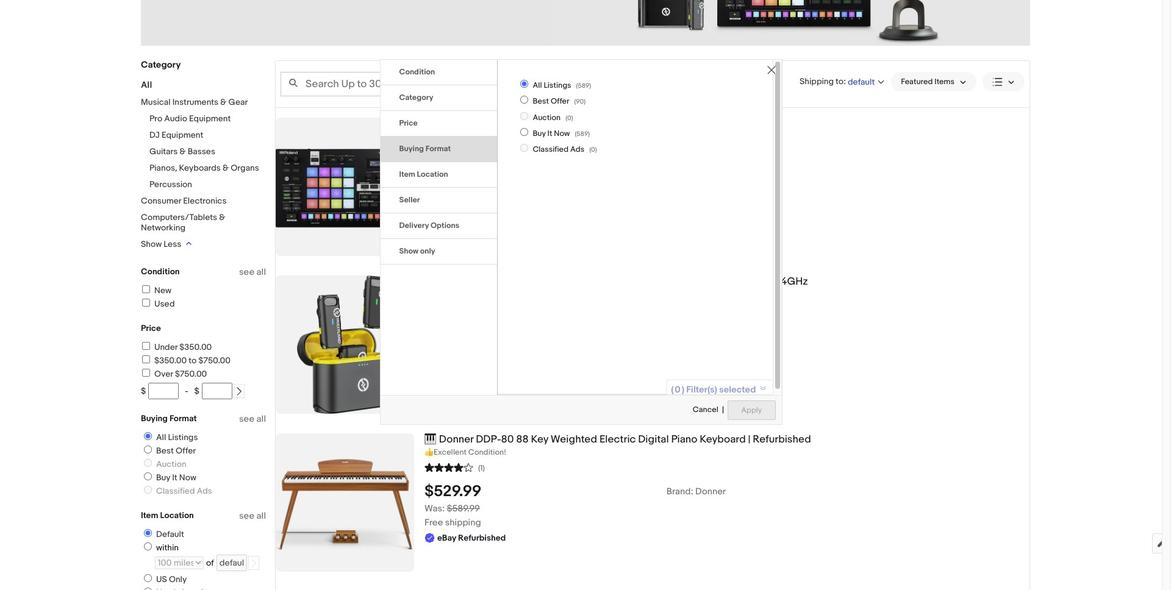 Task type: vqa. For each thing, say whether or not it's contained in the screenshot.
The Bifold within the Authentic MIU MIU 5MV204 Madras Leather Bifold Wallet Used genuine
no



Task type: describe. For each thing, give the bounding box(es) containing it.
cancellation
[[682, 276, 742, 288]]

589 for buy it now
[[577, 130, 588, 138]]

0 vertical spatial listings
[[544, 80, 572, 90]]

see for used
[[239, 267, 255, 278]]

0 horizontal spatial all listings radio
[[144, 433, 152, 441]]

0 vertical spatial location
[[417, 170, 448, 179]]

$350.00 to $750.00 checkbox
[[142, 356, 150, 364]]

0 horizontal spatial price
[[141, 323, 161, 334]]

1 vertical spatial classified ads
[[156, 486, 212, 497]]

see for best offer
[[239, 414, 255, 425]]

0 vertical spatial classified
[[533, 145, 569, 155]]

1 horizontal spatial all listings
[[533, 80, 572, 90]]

ebay refurbished for $527.99
[[438, 176, 506, 187]]

pianos,
[[150, 163, 177, 173]]

( for all listings
[[576, 82, 578, 90]]

0 horizontal spatial classified ads radio
[[144, 486, 152, 494]]

best for best offer radio
[[533, 97, 549, 106]]

0 for classified ads
[[591, 146, 595, 154]]

0 horizontal spatial category
[[141, 59, 181, 71]]

583
[[568, 79, 582, 89]]

dj equipment link
[[150, 130, 203, 140]]

only
[[420, 246, 435, 256]]

) for listings
[[590, 82, 591, 90]]

microphone,
[[590, 276, 649, 288]]

over $750.00 link
[[140, 369, 207, 380]]

3 see all button from the top
[[239, 511, 266, 522]]

best offer for best offer option
[[156, 446, 196, 456]]

results
[[584, 79, 613, 89]]

basses
[[188, 146, 215, 157]]

( 589 ) for all listings
[[576, 82, 591, 90]]

free
[[425, 517, 443, 529]]

show inside all musical instruments & gear pro audio equipment dj equipment guitars & basses pianos, keyboards & organs percussion consumer electronics computers/tablets & networking show less
[[141, 239, 162, 250]]

Over $750.00 checkbox
[[142, 369, 150, 377]]

category inside 'tab list'
[[399, 93, 434, 102]]

roland verselab mv-1 production studio refurbished
[[425, 118, 676, 130]]

( 90 )
[[575, 98, 586, 106]]

brand:
[[667, 486, 694, 498]]

👍Excellent Condition! text field
[[425, 448, 1030, 458]]

over $750.00
[[154, 369, 207, 380]]

ddp-
[[476, 434, 501, 446]]

North America radio
[[144, 588, 152, 591]]

organs
[[231, 163, 259, 173]]

& left gear on the left of page
[[220, 97, 227, 107]]

lark
[[472, 276, 491, 288]]

0 vertical spatial buy it now radio
[[521, 128, 529, 136]]

0 horizontal spatial buy it now radio
[[144, 473, 152, 481]]

1 vertical spatial equipment
[[162, 130, 203, 140]]

589 for all listings
[[578, 82, 590, 90]]

all inside all musical instruments & gear pro audio equipment dj equipment guitars & basses pianos, keyboards & organs percussion consumer electronics computers/tablets & networking show less
[[141, 79, 152, 91]]

buy it now link
[[139, 473, 199, 483]]

( 589 ) for buy it now
[[575, 130, 590, 138]]

refurbished down watching
[[458, 176, 506, 187]]

all for rightmost all listings option
[[533, 80, 542, 90]]

musical instruments & gear link
[[141, 97, 248, 107]]

submit price range image
[[235, 388, 243, 396]]

see all button for best offer
[[239, 414, 266, 425]]

less
[[164, 239, 181, 250]]

percussion link
[[150, 179, 192, 190]]

583 results
[[568, 79, 613, 89]]

& left organs
[[223, 163, 229, 173]]

computers/tablets & networking link
[[141, 212, 225, 233]]

was:
[[425, 503, 445, 515]]

new link
[[140, 286, 172, 296]]

condition!
[[469, 448, 507, 458]]

80
[[501, 434, 514, 446]]

1 vertical spatial item
[[141, 511, 158, 521]]

0 horizontal spatial all listings
[[156, 433, 198, 443]]

hollyland
[[425, 276, 469, 288]]

show less button
[[141, 239, 192, 250]]

guitars
[[150, 146, 178, 157]]

pro
[[150, 114, 162, 124]]

( 0 ) for auction
[[566, 114, 573, 122]]

to
[[189, 356, 197, 366]]

it for buy it now option to the top
[[548, 129, 552, 139]]

Best Offer radio
[[521, 96, 529, 104]]

( for classified ads
[[590, 146, 591, 154]]

mv-
[[505, 118, 524, 130]]

keyboards
[[179, 163, 221, 173]]

ebay for $527.99
[[438, 176, 456, 187]]

1 vertical spatial $350.00
[[154, 356, 187, 366]]

all for used
[[257, 267, 266, 278]]

production
[[529, 118, 582, 130]]

noise
[[652, 276, 679, 288]]

instruments
[[173, 97, 219, 107]]

offer for best offer radio
[[551, 97, 570, 106]]

all listings link
[[139, 433, 200, 443]]

🎹 donner ddp-80 88 key weighted electric digital piano keyboard | refurbished 👍excellent condition!
[[425, 434, 811, 458]]

under
[[154, 342, 178, 353]]

gear
[[229, 97, 248, 107]]

1 horizontal spatial ads
[[571, 145, 585, 155]]

88
[[516, 434, 529, 446]]

2 ebay from the top
[[438, 320, 456, 331]]

0 vertical spatial $350.00
[[179, 342, 212, 353]]

New checkbox
[[142, 286, 150, 294]]

wireless
[[508, 276, 549, 288]]

1 horizontal spatial item location
[[399, 170, 448, 179]]

donner for 🎹
[[439, 434, 474, 446]]

114 watching
[[425, 160, 476, 172]]

) left studio
[[572, 114, 573, 122]]

buying inside 'tab list'
[[399, 144, 424, 154]]

used link
[[140, 299, 175, 309]]

under $350.00 link
[[140, 342, 212, 353]]

🎹
[[425, 434, 437, 446]]

1 vertical spatial classified
[[156, 486, 195, 497]]

consumer electronics link
[[141, 196, 227, 206]]

Best Offer radio
[[144, 446, 152, 454]]

over
[[154, 369, 173, 380]]

refurbished down "shipping" at the left
[[458, 533, 506, 544]]

ebay refurbished for $529.99
[[438, 533, 506, 544]]

& down electronics
[[219, 212, 225, 223]]

buy it now for left buy it now option
[[156, 473, 197, 483]]

Auction radio
[[521, 112, 529, 120]]

pianos, keyboards & organs link
[[150, 163, 259, 173]]

see all button for used
[[239, 267, 266, 278]]

hollyland lark m1 wireless lavalier microphone, noise cancellation 656ft 2.4ghz image
[[297, 276, 393, 414]]

114
[[425, 160, 436, 172]]

default link
[[139, 530, 187, 540]]

of
[[206, 558, 214, 569]]

weighted
[[551, 434, 597, 446]]

show only
[[399, 246, 435, 256]]

0 horizontal spatial buying
[[141, 414, 168, 424]]

0 vertical spatial equipment
[[189, 114, 231, 124]]

consumer
[[141, 196, 181, 206]]

new
[[154, 286, 172, 296]]

close image
[[767, 66, 776, 74]]

0 horizontal spatial ads
[[197, 486, 212, 497]]

( for auction
[[566, 114, 568, 122]]

1 vertical spatial condition
[[141, 267, 180, 277]]

( for best offer
[[575, 98, 576, 106]]

auction for auction radio
[[156, 460, 186, 470]]

$350.00 to $750.00
[[154, 356, 231, 366]]

best offer for best offer radio
[[533, 97, 570, 106]]

$ for minimum value text box
[[141, 386, 146, 397]]

hollyland lark m1 wireless lavalier microphone, noise cancellation 656ft 2.4ghz link
[[425, 276, 1030, 289]]

studio
[[584, 118, 615, 130]]

Maximum Value text field
[[202, 383, 232, 400]]

1 vertical spatial $750.00
[[175, 369, 207, 380]]

see all for used
[[239, 267, 266, 278]]

1 vertical spatial item location
[[141, 511, 194, 521]]

0 vertical spatial classified ads radio
[[521, 144, 529, 152]]

Under $350.00 checkbox
[[142, 342, 150, 350]]

3 see all from the top
[[239, 511, 266, 522]]

0 horizontal spatial format
[[170, 414, 197, 424]]



Task type: locate. For each thing, give the bounding box(es) containing it.
all for best offer
[[257, 414, 266, 425]]

piano
[[672, 434, 698, 446]]

within
[[156, 543, 179, 553]]

electric
[[600, 434, 636, 446]]

refurbished down lark
[[458, 320, 506, 331]]

classified ads radio down 1 at the left top
[[521, 144, 529, 152]]

0 vertical spatial $750.00
[[198, 356, 231, 366]]

3 ebay refurbished from the top
[[438, 533, 506, 544]]

it up classified ads link
[[172, 473, 177, 483]]

1 see all from the top
[[239, 267, 266, 278]]

shipping
[[445, 517, 481, 529]]

1 vertical spatial ( 589 )
[[575, 130, 590, 138]]

all up 'musical'
[[141, 79, 152, 91]]

buy it now radio down auction option
[[521, 128, 529, 136]]

All Listings radio
[[521, 80, 529, 88], [144, 433, 152, 441]]

equipment down the instruments
[[189, 114, 231, 124]]

0 horizontal spatial best
[[156, 446, 174, 456]]

0 vertical spatial all listings
[[533, 80, 572, 90]]

format up "all listings" link
[[170, 414, 197, 424]]

ebay refurbished down lark
[[438, 320, 506, 331]]

1 horizontal spatial all listings radio
[[521, 80, 529, 88]]

2 see all from the top
[[239, 414, 266, 425]]

2 $ from the left
[[194, 386, 199, 397]]

Apply submit
[[728, 401, 776, 420]]

$750.00 down '$350.00 to $750.00'
[[175, 369, 207, 380]]

1 vertical spatial listings
[[168, 433, 198, 443]]

👍excellent
[[425, 448, 467, 458]]

donner for brand:
[[696, 486, 726, 498]]

1 vertical spatial it
[[172, 473, 177, 483]]

condition up roland
[[399, 67, 435, 77]]

$350.00
[[179, 342, 212, 353], [154, 356, 187, 366]]

US Only radio
[[144, 575, 152, 583]]

percussion
[[150, 179, 192, 190]]

0 vertical spatial ebay refurbished
[[438, 176, 506, 187]]

0 vertical spatial buy it now
[[533, 129, 570, 139]]

keyboard
[[700, 434, 746, 446]]

m1
[[494, 276, 506, 288]]

1 vertical spatial see all button
[[239, 414, 266, 425]]

ebay down free
[[438, 533, 456, 544]]

0 horizontal spatial location
[[160, 511, 194, 521]]

0 vertical spatial item location
[[399, 170, 448, 179]]

default text field
[[216, 555, 247, 572]]

classified ads
[[533, 145, 585, 155], [156, 486, 212, 497]]

auction right auction option
[[533, 113, 561, 122]]

0 vertical spatial donner
[[439, 434, 474, 446]]

0 vertical spatial ads
[[571, 145, 585, 155]]

format
[[426, 144, 451, 154], [170, 414, 197, 424]]

format up 114
[[426, 144, 451, 154]]

$589.99
[[447, 503, 480, 515]]

price up under $350.00 checkbox
[[141, 323, 161, 334]]

refurbished
[[618, 118, 676, 130], [458, 176, 506, 187], [458, 320, 506, 331], [753, 434, 811, 446], [458, 533, 506, 544]]

0 horizontal spatial donner
[[439, 434, 474, 446]]

auction
[[533, 113, 561, 122], [156, 460, 186, 470]]

$527.99
[[425, 140, 481, 159]]

options
[[431, 221, 460, 231]]

$529.99
[[425, 483, 482, 501]]

) right 'production' on the top left
[[588, 130, 590, 138]]

)
[[590, 82, 591, 90], [584, 98, 586, 106], [572, 114, 573, 122], [588, 130, 590, 138], [595, 146, 597, 154]]

ebay refurbished down "shipping" at the left
[[438, 533, 506, 544]]

item up the "default" option
[[141, 511, 158, 521]]

1 vertical spatial location
[[160, 511, 194, 521]]

buying format
[[399, 144, 451, 154], [141, 414, 197, 424]]

now for buy it now option to the top
[[554, 129, 570, 139]]

buy
[[533, 129, 546, 139], [156, 473, 170, 483]]

1 horizontal spatial best
[[533, 97, 549, 106]]

cancel
[[693, 405, 719, 415]]

classified
[[533, 145, 569, 155], [156, 486, 195, 497]]

( 589 ) down ( 90 )
[[575, 130, 590, 138]]

dj
[[150, 130, 160, 140]]

1 horizontal spatial item
[[399, 170, 415, 179]]

2 ebay refurbished from the top
[[438, 320, 506, 331]]

1 horizontal spatial listings
[[544, 80, 572, 90]]

item location
[[399, 170, 448, 179], [141, 511, 194, 521]]

category up roland
[[399, 93, 434, 102]]

buy for left buy it now option
[[156, 473, 170, 483]]

Used checkbox
[[142, 299, 150, 307]]

donner up 👍excellent
[[439, 434, 474, 446]]

(
[[576, 82, 578, 90], [575, 98, 576, 106], [566, 114, 568, 122], [575, 130, 577, 138], [590, 146, 591, 154]]

90
[[576, 98, 584, 106]]

pro audio equipment link
[[150, 114, 231, 124]]

3 all from the top
[[257, 511, 266, 522]]

$ down the over $750.00 checkbox
[[141, 386, 146, 397]]

classified ads down 'production' on the top left
[[533, 145, 585, 155]]

cancel button
[[692, 400, 719, 421]]

Buy It Now radio
[[521, 128, 529, 136], [144, 473, 152, 481]]

donner inside brand: donner was: $589.99 free shipping
[[696, 486, 726, 498]]

Minimum Value text field
[[148, 383, 179, 400]]

1 horizontal spatial ( 0 )
[[590, 146, 597, 154]]

0 horizontal spatial buy it now
[[156, 473, 197, 483]]

musical
[[141, 97, 171, 107]]

item location up "default"
[[141, 511, 194, 521]]

refurbished right |
[[753, 434, 811, 446]]

1 $ from the left
[[141, 386, 146, 397]]

classified ads link
[[139, 486, 215, 497]]

2 vertical spatial all
[[257, 511, 266, 522]]

1 vertical spatial buying format
[[141, 414, 197, 424]]

all
[[141, 79, 152, 91], [533, 80, 542, 90], [156, 433, 166, 443]]

0 vertical spatial buying format
[[399, 144, 451, 154]]

donner inside 🎹 donner ddp-80 88 key weighted electric digital piano keyboard | refurbished 👍excellent condition!
[[439, 434, 474, 446]]

1 horizontal spatial format
[[426, 144, 451, 154]]

0 horizontal spatial auction
[[156, 460, 186, 470]]

0 vertical spatial buy
[[533, 129, 546, 139]]

Default radio
[[144, 530, 152, 538]]

ebay for $529.99
[[438, 533, 456, 544]]

ebay
[[438, 176, 456, 187], [438, 320, 456, 331], [438, 533, 456, 544]]

0 horizontal spatial 0
[[568, 114, 572, 122]]

delivery options
[[399, 221, 460, 231]]

2 vertical spatial ebay refurbished
[[438, 533, 506, 544]]

1 horizontal spatial buying
[[399, 144, 424, 154]]

$750.00
[[198, 356, 231, 366], [175, 369, 207, 380]]

1 see all button from the top
[[239, 267, 266, 278]]

1 vertical spatial buying
[[141, 414, 168, 424]]

$350.00 to $750.00 link
[[140, 356, 231, 366]]

1 horizontal spatial buy it now
[[533, 129, 570, 139]]

best offer link
[[139, 446, 198, 456]]

1 horizontal spatial buying format
[[399, 144, 451, 154]]

0 left studio
[[568, 114, 572, 122]]

1 vertical spatial ads
[[197, 486, 212, 497]]

0 vertical spatial ( 0 )
[[566, 114, 573, 122]]

$350.00 up over $750.00 link
[[154, 356, 187, 366]]

🎹 donner ddp-80 88 key weighted electric digital piano keyboard | refurbished image
[[276, 434, 414, 572]]

2 see all button from the top
[[239, 414, 266, 425]]

1 horizontal spatial auction
[[533, 113, 561, 122]]

all up 'best offer' link at the left bottom of page
[[156, 433, 166, 443]]

audio
[[164, 114, 187, 124]]

now for left buy it now option
[[179, 473, 197, 483]]

ebay down hollyland
[[438, 320, 456, 331]]

buying format inside 'tab list'
[[399, 144, 451, 154]]

us only
[[156, 575, 187, 585]]

show left only
[[399, 246, 419, 256]]

1 vertical spatial category
[[399, 93, 434, 102]]

1 see from the top
[[239, 267, 255, 278]]

ebay refurbished down watching
[[438, 176, 506, 187]]

1 horizontal spatial category
[[399, 93, 434, 102]]

buying format up 114
[[399, 144, 451, 154]]

0 horizontal spatial listings
[[168, 433, 198, 443]]

) right 583
[[590, 82, 591, 90]]

3 ebay from the top
[[438, 533, 456, 544]]

buy it now radio down auction radio
[[144, 473, 152, 481]]

) for it
[[588, 130, 590, 138]]

all listings radio up best offer radio
[[521, 80, 529, 88]]

best offer up roland verselab mv-1 production studio refurbished
[[533, 97, 570, 106]]

roland
[[425, 118, 458, 130]]

1 vertical spatial buy it now radio
[[144, 473, 152, 481]]

us
[[156, 575, 167, 585]]

show down networking
[[141, 239, 162, 250]]

1 horizontal spatial buy
[[533, 129, 546, 139]]

auction link
[[139, 460, 189, 470]]

4 out of 5 stars image
[[425, 462, 474, 473]]

all left 583
[[533, 80, 542, 90]]

0 vertical spatial best
[[533, 97, 549, 106]]

best offer down "all listings" link
[[156, 446, 196, 456]]

0 vertical spatial see all
[[239, 267, 266, 278]]

all
[[257, 267, 266, 278], [257, 414, 266, 425], [257, 511, 266, 522]]

best right best offer radio
[[533, 97, 549, 106]]

2 all from the top
[[257, 414, 266, 425]]

1 vertical spatial auction
[[156, 460, 186, 470]]

1 horizontal spatial show
[[399, 246, 419, 256]]

show
[[141, 239, 162, 250], [399, 246, 419, 256]]

1 horizontal spatial $
[[194, 386, 199, 397]]

equipment up "guitars & basses" link
[[162, 130, 203, 140]]

ebay down 114 watching
[[438, 176, 456, 187]]

all for left all listings option
[[156, 433, 166, 443]]

offer down "all listings" link
[[176, 446, 196, 456]]

1 horizontal spatial best offer
[[533, 97, 570, 106]]

location
[[417, 170, 448, 179], [160, 511, 194, 521]]

auction for auction option
[[533, 113, 561, 122]]

0 vertical spatial 0
[[568, 114, 572, 122]]

) down 583 results
[[584, 98, 586, 106]]

brand: donner was: $589.99 free shipping
[[425, 486, 726, 529]]

equipment
[[189, 114, 231, 124], [162, 130, 203, 140]]

0
[[568, 114, 572, 122], [591, 146, 595, 154]]

0 vertical spatial best offer
[[533, 97, 570, 106]]

1 horizontal spatial all
[[156, 433, 166, 443]]

us only link
[[139, 575, 189, 585]]

1 vertical spatial donner
[[696, 486, 726, 498]]

best up auction link
[[156, 446, 174, 456]]

1 vertical spatial ebay refurbished
[[438, 320, 506, 331]]

refurbished right studio
[[618, 118, 676, 130]]

( 0 ) down studio
[[590, 146, 597, 154]]

1 vertical spatial offer
[[176, 446, 196, 456]]

item left 114
[[399, 170, 415, 179]]

networking
[[141, 223, 185, 233]]

all musical instruments & gear pro audio equipment dj equipment guitars & basses pianos, keyboards & organs percussion consumer electronics computers/tablets & networking show less
[[141, 79, 259, 250]]

$ right -
[[194, 386, 199, 397]]

computers/tablets
[[141, 212, 217, 223]]

2 see from the top
[[239, 414, 255, 425]]

offer for best offer option
[[176, 446, 196, 456]]

buy it now for buy it now option to the top
[[533, 129, 570, 139]]

location down $527.99
[[417, 170, 448, 179]]

( 0 )
[[566, 114, 573, 122], [590, 146, 597, 154]]

) down studio
[[595, 146, 597, 154]]

0 vertical spatial 589
[[578, 82, 590, 90]]

2 vertical spatial see all
[[239, 511, 266, 522]]

0 vertical spatial all
[[257, 267, 266, 278]]

classified ads down buy it now link
[[156, 486, 212, 497]]

price left roland
[[399, 118, 418, 128]]

donner right brand:
[[696, 486, 726, 498]]

&
[[220, 97, 227, 107], [180, 146, 186, 157], [223, 163, 229, 173], [219, 212, 225, 223]]

used
[[154, 299, 175, 309]]

location up "default"
[[160, 511, 194, 521]]

$350.00 up to
[[179, 342, 212, 353]]

item
[[399, 170, 415, 179], [141, 511, 158, 521]]

589 up '90'
[[578, 82, 590, 90]]

offer left '90'
[[551, 97, 570, 106]]

0 vertical spatial price
[[399, 118, 418, 128]]

verselab
[[460, 118, 502, 130]]

ads down buy it now link
[[197, 486, 212, 497]]

price
[[399, 118, 418, 128], [141, 323, 161, 334]]

it right 1 at the left top
[[548, 129, 552, 139]]

$750.00 right to
[[198, 356, 231, 366]]

Auction radio
[[144, 460, 152, 467]]

0 vertical spatial classified ads
[[533, 145, 585, 155]]

1 all from the top
[[257, 267, 266, 278]]

1 horizontal spatial donner
[[696, 486, 726, 498]]

1 horizontal spatial offer
[[551, 97, 570, 106]]

Classified Ads radio
[[521, 144, 529, 152], [144, 486, 152, 494]]

electronics
[[183, 196, 227, 206]]

2 vertical spatial ebay
[[438, 533, 456, 544]]

0 horizontal spatial classified
[[156, 486, 195, 497]]

0 horizontal spatial item location
[[141, 511, 194, 521]]

item location up seller
[[399, 170, 448, 179]]

2 vertical spatial see
[[239, 511, 255, 522]]

classified ads radio down buy it now link
[[144, 486, 152, 494]]

|
[[748, 434, 751, 446]]

0 horizontal spatial item
[[141, 511, 158, 521]]

format inside 'tab list'
[[426, 144, 451, 154]]

all listings radio up best offer option
[[144, 433, 152, 441]]

key
[[531, 434, 549, 446]]

0 vertical spatial see all button
[[239, 267, 266, 278]]

tab list containing condition
[[380, 60, 498, 265]]

( 0 ) left studio
[[566, 114, 573, 122]]

0 vertical spatial condition
[[399, 67, 435, 77]]

buy down auction link
[[156, 473, 170, 483]]

-
[[185, 386, 188, 397]]

0 vertical spatial it
[[548, 129, 552, 139]]

now right 1 at the left top
[[554, 129, 570, 139]]

& down dj equipment link
[[180, 146, 186, 157]]

classified down roland verselab mv-1 production studio refurbished
[[533, 145, 569, 155]]

0 for auction
[[568, 114, 572, 122]]

classified down buy it now link
[[156, 486, 195, 497]]

category up 'musical'
[[141, 59, 181, 71]]

roland verselab mv-1 production studio refurbished image
[[276, 118, 414, 256]]

(1) link
[[425, 462, 485, 473]]

best
[[533, 97, 549, 106], [156, 446, 174, 456]]

buy for buy it now option to the top
[[533, 129, 546, 139]]

3 see from the top
[[239, 511, 255, 522]]

0 horizontal spatial buy
[[156, 473, 170, 483]]

1 vertical spatial all listings radio
[[144, 433, 152, 441]]

now up classified ads link
[[179, 473, 197, 483]]

buying up "all listings" link
[[141, 414, 168, 424]]

auction up buy it now link
[[156, 460, 186, 470]]

buy right 1 at the left top
[[533, 129, 546, 139]]

within radio
[[144, 543, 152, 551]]

0 down studio
[[591, 146, 595, 154]]

0 horizontal spatial buying format
[[141, 414, 197, 424]]

$ for maximum value text field
[[194, 386, 199, 397]]

refurbished inside 🎹 donner ddp-80 88 key weighted electric digital piano keyboard | refurbished 👍excellent condition!
[[753, 434, 811, 446]]

0 horizontal spatial all
[[141, 79, 152, 91]]

it for left buy it now option
[[172, 473, 177, 483]]

ads down 'production' on the top left
[[571, 145, 585, 155]]

buying format up "all listings" link
[[141, 414, 197, 424]]

1 vertical spatial 0
[[591, 146, 595, 154]]

1 ebay from the top
[[438, 176, 456, 187]]

1 ebay refurbished from the top
[[438, 176, 506, 187]]

1 horizontal spatial now
[[554, 129, 570, 139]]

lavalier
[[551, 276, 587, 288]]

2 horizontal spatial all
[[533, 80, 542, 90]]

offer
[[551, 97, 570, 106], [176, 446, 196, 456]]

only
[[169, 575, 187, 585]]

tab list
[[380, 60, 498, 265]]

1 vertical spatial format
[[170, 414, 197, 424]]

( 589 )
[[576, 82, 591, 90], [575, 130, 590, 138]]

( 589 ) up '90'
[[576, 82, 591, 90]]

$
[[141, 386, 146, 397], [194, 386, 199, 397]]

watching
[[439, 160, 476, 172]]

buy it now up classified ads link
[[156, 473, 197, 483]]

buy it now right 1 at the left top
[[533, 129, 570, 139]]

delivery
[[399, 221, 429, 231]]

( 0 ) for classified ads
[[590, 146, 597, 154]]

condition inside 'tab list'
[[399, 67, 435, 77]]

1 horizontal spatial classified ads
[[533, 145, 585, 155]]

buying left $527.99
[[399, 144, 424, 154]]

best for best offer option
[[156, 446, 174, 456]]

) for offer
[[584, 98, 586, 106]]

condition up new
[[141, 267, 180, 277]]

0 vertical spatial offer
[[551, 97, 570, 106]]

1 horizontal spatial price
[[399, 118, 418, 128]]

1
[[524, 118, 527, 130]]

0 horizontal spatial now
[[179, 473, 197, 483]]

) for ads
[[595, 146, 597, 154]]

( for buy it now
[[575, 130, 577, 138]]

1 vertical spatial all listings
[[156, 433, 198, 443]]

1 vertical spatial best offer
[[156, 446, 196, 456]]

under $350.00
[[154, 342, 212, 353]]

656ft
[[745, 276, 770, 288]]

go image
[[249, 560, 258, 568]]

0 vertical spatial auction
[[533, 113, 561, 122]]

589 down ( 90 )
[[577, 130, 588, 138]]

hollyland lark m1 wireless lavalier microphone, noise cancellation 656ft 2.4ghz
[[425, 276, 808, 288]]

see all for best offer
[[239, 414, 266, 425]]

default
[[156, 530, 184, 540]]

guitars & basses link
[[150, 146, 215, 157]]

seller
[[399, 195, 420, 205]]

0 vertical spatial format
[[426, 144, 451, 154]]

0 horizontal spatial show
[[141, 239, 162, 250]]



